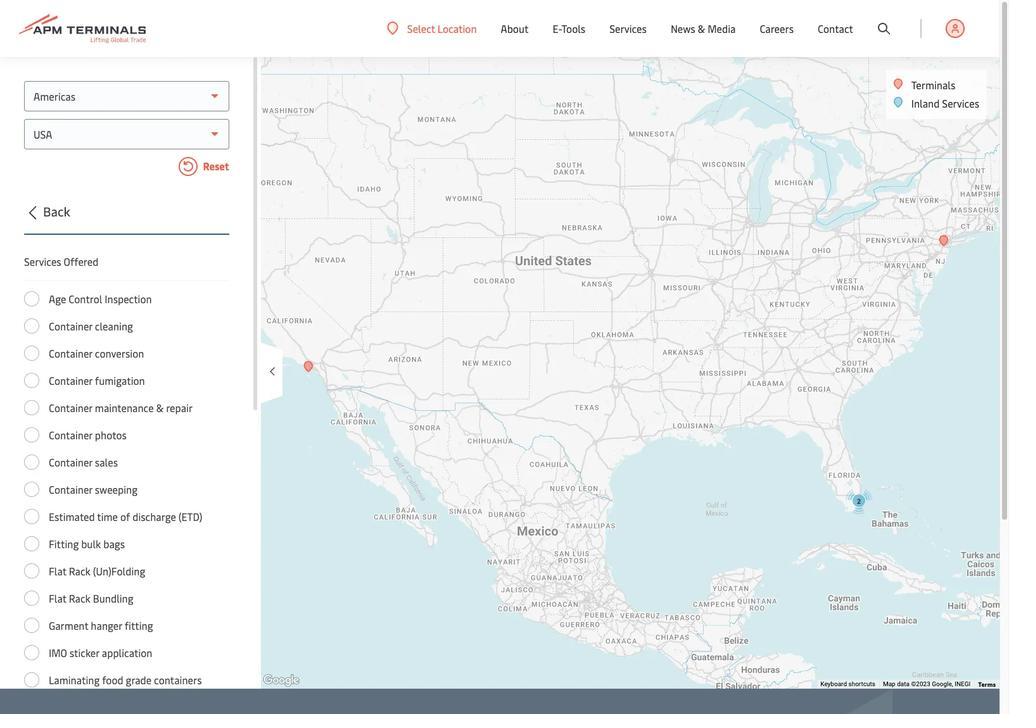 Task type: vqa. For each thing, say whether or not it's contained in the screenshot.
Peru button
no



Task type: locate. For each thing, give the bounding box(es) containing it.
container down container photos
[[49, 455, 92, 469]]

back button
[[20, 202, 229, 235]]

2 flat from the top
[[49, 592, 66, 606]]

6 container from the top
[[49, 455, 92, 469]]

garment hanger fitting
[[49, 619, 153, 633]]

services
[[609, 22, 647, 35], [942, 96, 979, 110], [24, 255, 61, 269]]

container for container photos
[[49, 428, 92, 442]]

imo sticker application
[[49, 646, 152, 660]]

container up container photos
[[49, 401, 92, 415]]

1 rack from the top
[[69, 564, 91, 578]]

e-tools
[[553, 22, 585, 35]]

Flat Rack Bundling radio
[[24, 591, 39, 606]]

select
[[407, 21, 435, 35]]

inegi
[[955, 681, 971, 688]]

services button
[[609, 0, 647, 57]]

food
[[102, 673, 123, 687]]

2 container from the top
[[49, 346, 92, 360]]

4 container from the top
[[49, 401, 92, 415]]

& inside popup button
[[698, 22, 705, 35]]

fitting
[[49, 537, 79, 551]]

Container maintenance & repair radio
[[24, 400, 39, 416]]

select location
[[407, 21, 477, 35]]

news
[[671, 22, 695, 35]]

bags
[[103, 537, 125, 551]]

container up container sales
[[49, 428, 92, 442]]

Container photos radio
[[24, 428, 39, 443]]

container for container sweeping
[[49, 483, 92, 497]]

1 vertical spatial services
[[942, 96, 979, 110]]

0 vertical spatial rack
[[69, 564, 91, 578]]

1 flat from the top
[[49, 564, 66, 578]]

keyboard
[[820, 681, 847, 688]]

container up estimated
[[49, 483, 92, 497]]

time
[[97, 510, 118, 524]]

rack down fitting bulk bags
[[69, 564, 91, 578]]

flat right 'flat rack  (un)folding' radio in the bottom left of the page
[[49, 564, 66, 578]]

terms
[[978, 680, 996, 689]]

2 vertical spatial services
[[24, 255, 61, 269]]

laminating food grade containers
[[49, 673, 202, 687]]

Container conversion radio
[[24, 346, 39, 361]]

laminating
[[49, 673, 100, 687]]

inland services
[[911, 96, 979, 110]]

contact button
[[818, 0, 853, 57]]

0 vertical spatial &
[[698, 22, 705, 35]]

data
[[897, 681, 910, 688]]

rack for bundling
[[69, 592, 91, 606]]

services right "tools"
[[609, 22, 647, 35]]

services down the terminals
[[942, 96, 979, 110]]

©2023
[[911, 681, 930, 688]]

1 horizontal spatial &
[[698, 22, 705, 35]]

1 container from the top
[[49, 319, 92, 333]]

container conversion
[[49, 346, 144, 360]]

Container sales radio
[[24, 455, 39, 470]]

1 vertical spatial rack
[[69, 592, 91, 606]]

container
[[49, 319, 92, 333], [49, 346, 92, 360], [49, 374, 92, 388], [49, 401, 92, 415], [49, 428, 92, 442], [49, 455, 92, 469], [49, 483, 92, 497]]

hanger
[[91, 619, 122, 633]]

grade
[[126, 673, 152, 687]]

container cleaning
[[49, 319, 133, 333]]

contact
[[818, 22, 853, 35]]

container down age
[[49, 319, 92, 333]]

about button
[[501, 0, 529, 57]]

google image
[[260, 673, 302, 689]]

Laminating food grade containers radio
[[24, 673, 39, 688]]

shortcuts
[[848, 681, 875, 688]]

container down the container conversion
[[49, 374, 92, 388]]

e-tools button
[[553, 0, 585, 57]]

news & media button
[[671, 0, 736, 57]]

IMO sticker application radio
[[24, 645, 39, 661]]

control
[[69, 292, 102, 306]]

imo
[[49, 646, 67, 660]]

Container cleaning radio
[[24, 319, 39, 334]]

container down the container cleaning
[[49, 346, 92, 360]]

Container sweeping radio
[[24, 482, 39, 497]]

container for container fumigation
[[49, 374, 92, 388]]

keyboard shortcuts
[[820, 681, 875, 688]]

offered
[[64, 255, 98, 269]]

1 vertical spatial &
[[156, 401, 164, 415]]

7 container from the top
[[49, 483, 92, 497]]

Estimated time of discharge (ETD) radio
[[24, 509, 39, 524]]

0 vertical spatial services
[[609, 22, 647, 35]]

rack
[[69, 564, 91, 578], [69, 592, 91, 606]]

services left offered
[[24, 255, 61, 269]]

age
[[49, 292, 66, 306]]

sticker
[[70, 646, 99, 660]]

garment
[[49, 619, 88, 633]]

flat right flat rack bundling radio
[[49, 592, 66, 606]]

& left repair
[[156, 401, 164, 415]]

& right news
[[698, 22, 705, 35]]

&
[[698, 22, 705, 35], [156, 401, 164, 415]]

news & media
[[671, 22, 736, 35]]

Fitting bulk bags radio
[[24, 537, 39, 552]]

1 horizontal spatial services
[[609, 22, 647, 35]]

cleaning
[[95, 319, 133, 333]]

0 horizontal spatial services
[[24, 255, 61, 269]]

e-
[[553, 22, 562, 35]]

2 rack from the top
[[69, 592, 91, 606]]

sweeping
[[95, 483, 138, 497]]

Flat Rack  (Un)Folding radio
[[24, 564, 39, 579]]

flat
[[49, 564, 66, 578], [49, 592, 66, 606]]

keyboard shortcuts button
[[820, 680, 875, 689]]

container maintenance & repair
[[49, 401, 193, 415]]

3 container from the top
[[49, 374, 92, 388]]

bundling
[[93, 592, 133, 606]]

fumigation
[[95, 374, 145, 388]]

Container fumigation radio
[[24, 373, 39, 388]]

5 container from the top
[[49, 428, 92, 442]]

rack up garment
[[69, 592, 91, 606]]

map
[[883, 681, 895, 688]]

1 vertical spatial flat
[[49, 592, 66, 606]]

0 vertical spatial flat
[[49, 564, 66, 578]]



Task type: describe. For each thing, give the bounding box(es) containing it.
container photos
[[49, 428, 127, 442]]

estimated
[[49, 510, 95, 524]]

Garment hanger fitting radio
[[24, 618, 39, 633]]

application
[[102, 646, 152, 660]]

services for services
[[609, 22, 647, 35]]

(etd)
[[178, 510, 202, 524]]

back
[[43, 203, 70, 220]]

careers button
[[760, 0, 794, 57]]

fitting bulk bags
[[49, 537, 125, 551]]

location
[[438, 21, 477, 35]]

flat for flat rack  (un)folding
[[49, 564, 66, 578]]

repair
[[166, 401, 193, 415]]

about
[[501, 22, 529, 35]]

container for container maintenance & repair
[[49, 401, 92, 415]]

of
[[120, 510, 130, 524]]

discharge
[[133, 510, 176, 524]]

media
[[708, 22, 736, 35]]

sales
[[95, 455, 118, 469]]

container sweeping
[[49, 483, 138, 497]]

maintenance
[[95, 401, 154, 415]]

terms link
[[978, 680, 996, 689]]

0 horizontal spatial &
[[156, 401, 164, 415]]

reset button
[[24, 157, 229, 179]]

container for container cleaning
[[49, 319, 92, 333]]

inland
[[911, 96, 940, 110]]

services offered
[[24, 255, 98, 269]]

rack for (un)folding
[[69, 564, 91, 578]]

flat rack  (un)folding
[[49, 564, 145, 578]]

services for services offered
[[24, 255, 61, 269]]

reset
[[201, 159, 229, 173]]

terminals
[[911, 78, 955, 92]]

container for container conversion
[[49, 346, 92, 360]]

container for container sales
[[49, 455, 92, 469]]

flat for flat rack bundling
[[49, 592, 66, 606]]

conversion
[[95, 346, 144, 360]]

inspection
[[105, 292, 152, 306]]

container fumigation
[[49, 374, 145, 388]]

2
[[857, 498, 861, 505]]

tools
[[562, 22, 585, 35]]

google,
[[932, 681, 953, 688]]

map data ©2023 google, inegi
[[883, 681, 971, 688]]

2 horizontal spatial services
[[942, 96, 979, 110]]

map region
[[231, 0, 1009, 715]]

bulk
[[81, 537, 101, 551]]

(un)folding
[[93, 564, 145, 578]]

container sales
[[49, 455, 118, 469]]

select location button
[[387, 21, 477, 35]]

photos
[[95, 428, 127, 442]]

age control inspection
[[49, 292, 152, 306]]

fitting
[[125, 619, 153, 633]]

containers
[[154, 673, 202, 687]]

Age Control Inspection radio
[[24, 291, 39, 307]]

careers
[[760, 22, 794, 35]]

flat rack bundling
[[49, 592, 133, 606]]

estimated time of discharge (etd)
[[49, 510, 202, 524]]



